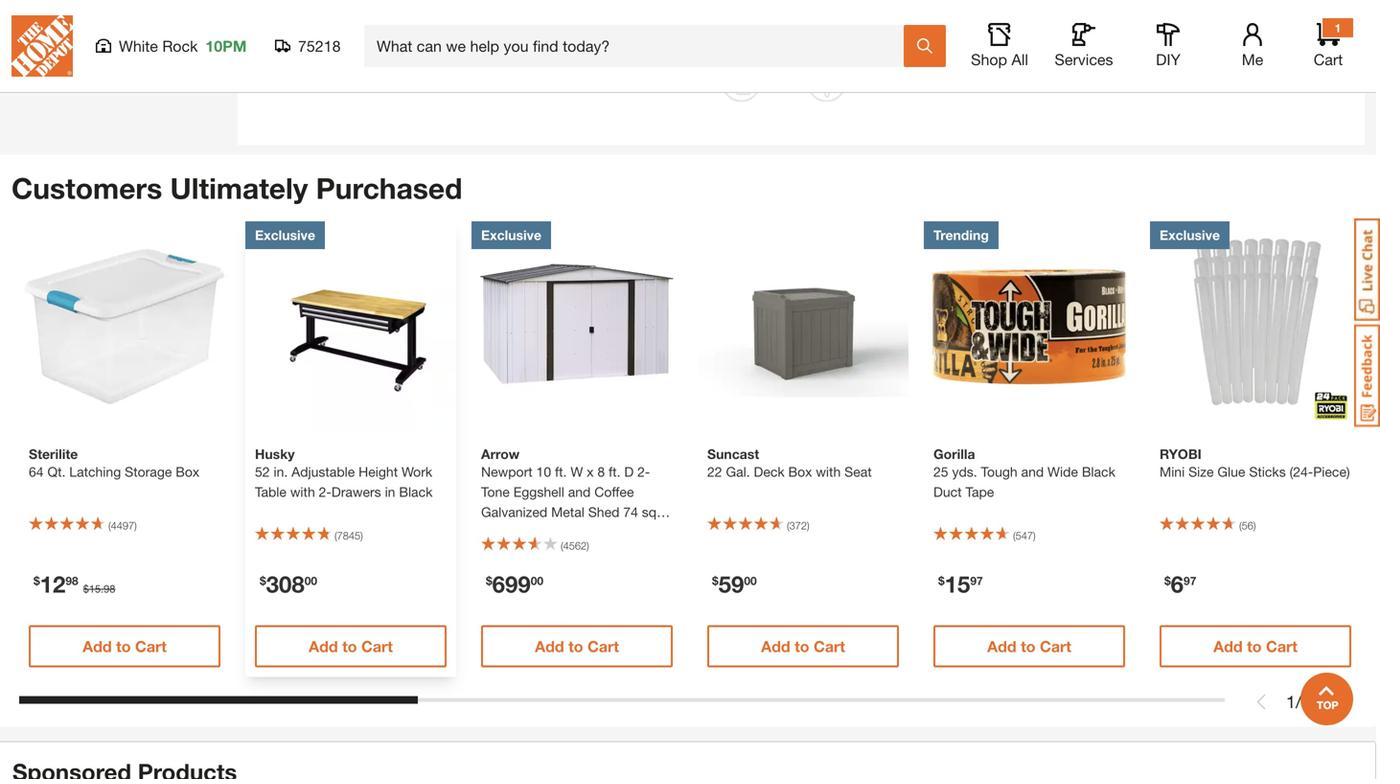 Task type: vqa. For each thing, say whether or not it's contained in the screenshot.
the with in the "arrow newport 10 ft. w x 8 ft. d 2- tone eggshell and coffee galvanized metal shed 74 sq.ft sq. ft. with sliding lockable doors"
yes



Task type: locate. For each thing, give the bounding box(es) containing it.
box right "deck"
[[788, 464, 812, 480]]

97
[[970, 574, 983, 587], [1184, 574, 1197, 587]]

4 add to cart from the left
[[761, 637, 845, 656]]

black down work
[[399, 484, 433, 500]]

rock
[[162, 37, 198, 55]]

drawers
[[332, 484, 381, 500]]

( 372 )
[[787, 520, 810, 532]]

1 horizontal spatial with
[[519, 524, 544, 540]]

mini
[[1160, 464, 1185, 480]]

2 97 from the left
[[1184, 574, 1197, 587]]

00 inside $ 308 00
[[305, 574, 317, 587]]

22 gal. deck box with seat image
[[698, 221, 909, 432]]

1 vertical spatial with
[[290, 484, 315, 500]]

and left wide
[[1021, 464, 1044, 480]]

add to cart button down $ 15 97
[[934, 625, 1125, 668]]

suncast
[[707, 446, 759, 462]]

4497
[[111, 520, 134, 532]]

0 horizontal spatial 2-
[[319, 484, 332, 500]]

5 to from the left
[[1021, 637, 1036, 656]]

work
[[402, 464, 432, 480]]

1 / 3
[[1286, 692, 1311, 712]]

75218
[[298, 37, 341, 55]]

exclusive for 699
[[481, 227, 542, 243]]

( down glue
[[1239, 520, 1242, 532]]

tape
[[966, 484, 994, 500]]

0 horizontal spatial box
[[176, 464, 200, 480]]

0 vertical spatial with
[[816, 464, 841, 480]]

97 inside $ 15 97
[[970, 574, 983, 587]]

black
[[1082, 464, 1116, 480], [399, 484, 433, 500]]

to for 15
[[1021, 637, 1036, 656]]

4 add to cart button from the left
[[707, 625, 899, 668]]

box
[[176, 464, 200, 480], [788, 464, 812, 480]]

) for 308
[[361, 530, 363, 542]]

22
[[707, 464, 722, 480]]

3 add to cart button from the left
[[481, 625, 673, 668]]

( for 308
[[335, 530, 337, 542]]

wide
[[1048, 464, 1078, 480]]

) for 15
[[1033, 530, 1036, 542]]

1 exclusive from the left
[[255, 227, 315, 243]]

add to cart button down $ 699 00 at the left bottom
[[481, 625, 673, 668]]

( down 'suncast 22 gal. deck box with seat'
[[787, 520, 790, 532]]

3
[[1302, 692, 1311, 712]]

98
[[66, 574, 78, 587], [104, 583, 115, 595]]

5 add to cart from the left
[[987, 637, 1072, 656]]

6 add from the left
[[1214, 637, 1243, 656]]

eggshell
[[514, 484, 564, 500]]

ultimately
[[170, 171, 308, 205]]

me
[[1242, 50, 1264, 69]]

4 add from the left
[[761, 637, 790, 656]]

yds.
[[952, 464, 977, 480]]

add for 308
[[309, 637, 338, 656]]

699
[[492, 570, 531, 598]]

) down gorilla 25 yds. tough and wide black duct tape
[[1033, 530, 1036, 542]]

)
[[134, 520, 137, 532], [807, 520, 810, 532], [1254, 520, 1256, 532], [361, 530, 363, 542], [1033, 530, 1036, 542], [587, 540, 589, 552]]

98 left .
[[66, 574, 78, 587]]

2-
[[638, 464, 650, 480], [319, 484, 332, 500]]

0 horizontal spatial and
[[568, 484, 591, 500]]

15 down duct
[[945, 570, 970, 598]]

6 add to cart from the left
[[1214, 637, 1298, 656]]

1 horizontal spatial box
[[788, 464, 812, 480]]

2 add to cart from the left
[[309, 637, 393, 656]]

coffee
[[595, 484, 634, 500]]

black inside husky 52 in. adjustable height work table with 2-drawers in black
[[399, 484, 433, 500]]

1 horizontal spatial black
[[1082, 464, 1116, 480]]

husky 52 in. adjustable height work table with 2-drawers in black
[[255, 446, 433, 500]]

( down latching
[[108, 520, 111, 532]]

0 horizontal spatial 00
[[305, 574, 317, 587]]

black inside gorilla 25 yds. tough and wide black duct tape
[[1082, 464, 1116, 480]]

1 right me button
[[1335, 21, 1341, 35]]

$ inside $ 6 97
[[1165, 574, 1171, 587]]

3 to from the left
[[569, 637, 583, 656]]

add to cart button down .
[[29, 625, 220, 668]]

1
[[1335, 21, 1341, 35], [1286, 692, 1296, 712]]

1 vertical spatial and
[[568, 484, 591, 500]]

services
[[1055, 50, 1113, 69]]

1 inside "cart 1"
[[1335, 21, 1341, 35]]

$ inside $ 59 00
[[712, 574, 719, 587]]

0 vertical spatial 1
[[1335, 21, 1341, 35]]

ft. right sq.
[[503, 524, 515, 540]]

3 add to cart from the left
[[535, 637, 619, 656]]

2 horizontal spatial 00
[[744, 574, 757, 587]]

add to cart button up this is the first slide image
[[1160, 625, 1352, 668]]

0 horizontal spatial 15
[[89, 583, 101, 595]]

newport
[[481, 464, 533, 480]]

( down metal
[[561, 540, 563, 552]]

gal.
[[726, 464, 750, 480]]

husky
[[255, 446, 295, 462]]

) down drawers
[[361, 530, 363, 542]]

latching
[[69, 464, 121, 480]]

1 add to cart from the left
[[83, 637, 167, 656]]

$
[[34, 574, 40, 587], [260, 574, 266, 587], [486, 574, 492, 587], [712, 574, 719, 587], [938, 574, 945, 587], [1165, 574, 1171, 587], [83, 583, 89, 595]]

purchased
[[316, 171, 462, 205]]

$ 699 00
[[486, 570, 544, 598]]

trending
[[934, 227, 989, 243]]

$ inside $ 699 00
[[486, 574, 492, 587]]

to
[[116, 637, 131, 656], [342, 637, 357, 656], [569, 637, 583, 656], [795, 637, 810, 656], [1021, 637, 1036, 656], [1247, 637, 1262, 656]]

( for 15
[[1013, 530, 1016, 542]]

) down sticks
[[1254, 520, 1256, 532]]

0 vertical spatial 2-
[[638, 464, 650, 480]]

2- down adjustable
[[319, 484, 332, 500]]

and inside arrow newport 10 ft. w x 8 ft. d 2- tone eggshell and coffee galvanized metal shed 74 sq.ft sq. ft. with sliding lockable doors
[[568, 484, 591, 500]]

0 horizontal spatial black
[[399, 484, 433, 500]]

3 exclusive from the left
[[1160, 227, 1220, 243]]

with
[[816, 464, 841, 480], [290, 484, 315, 500], [519, 524, 544, 540]]

2- right d
[[638, 464, 650, 480]]

98 right 12
[[104, 583, 115, 595]]

1 00 from the left
[[305, 574, 317, 587]]

00 inside $ 59 00
[[744, 574, 757, 587]]

doors
[[481, 544, 517, 560]]

) for $
[[134, 520, 137, 532]]

ft. right 8
[[609, 464, 621, 480]]

) down storage at the left of page
[[134, 520, 137, 532]]

add to cart button down $ 308 00
[[255, 625, 447, 668]]

3 00 from the left
[[744, 574, 757, 587]]

cart 1
[[1314, 21, 1343, 69]]

6 to from the left
[[1247, 637, 1262, 656]]

2 to from the left
[[342, 637, 357, 656]]

$ inside $ 15 97
[[938, 574, 945, 587]]

and down w
[[568, 484, 591, 500]]

97 inside $ 6 97
[[1184, 574, 1197, 587]]

add to cart button down $ 59 00
[[707, 625, 899, 668]]

5 add from the left
[[987, 637, 1017, 656]]

sliding
[[548, 524, 588, 540]]

0 vertical spatial and
[[1021, 464, 1044, 480]]

ryobi mini size glue sticks (24-piece)
[[1160, 446, 1350, 480]]

2 exclusive from the left
[[481, 227, 542, 243]]

5 add to cart button from the left
[[934, 625, 1125, 668]]

15 inside $ 12 98 $ 15 . 98
[[89, 583, 101, 595]]

75218 button
[[275, 36, 341, 56]]

add to cart button for 6
[[1160, 625, 1352, 668]]

2- inside arrow newport 10 ft. w x 8 ft. d 2- tone eggshell and coffee galvanized metal shed 74 sq.ft sq. ft. with sliding lockable doors
[[638, 464, 650, 480]]

$ for 6
[[1165, 574, 1171, 587]]

box right storage at the left of page
[[176, 464, 200, 480]]

1 vertical spatial 2-
[[319, 484, 332, 500]]

2 add to cart button from the left
[[255, 625, 447, 668]]

box inside sterilite 64 qt. latching storage box
[[176, 464, 200, 480]]

( 7845 )
[[335, 530, 363, 542]]

$ inside $ 308 00
[[260, 574, 266, 587]]

1 horizontal spatial 1
[[1335, 21, 1341, 35]]

2 horizontal spatial with
[[816, 464, 841, 480]]

duct
[[934, 484, 962, 500]]

add to cart button for 15
[[934, 625, 1125, 668]]

0 horizontal spatial 97
[[970, 574, 983, 587]]

2 00 from the left
[[531, 574, 544, 587]]

) for 6
[[1254, 520, 1256, 532]]

1 horizontal spatial 97
[[1184, 574, 1197, 587]]

add to cart button for 699
[[481, 625, 673, 668]]

$ 12 98 $ 15 . 98
[[34, 570, 115, 598]]

exclusive
[[255, 227, 315, 243], [481, 227, 542, 243], [1160, 227, 1220, 243]]

( 4562 )
[[561, 540, 589, 552]]

exclusive for 6
[[1160, 227, 1220, 243]]

ft. left w
[[555, 464, 567, 480]]

tough
[[981, 464, 1018, 480]]

to for 308
[[342, 637, 357, 656]]

0 vertical spatial black
[[1082, 464, 1116, 480]]

( for 59
[[787, 520, 790, 532]]

white
[[119, 37, 158, 55]]

) for 699
[[587, 540, 589, 552]]

1 left the 3
[[1286, 692, 1296, 712]]

with left 'seat'
[[816, 464, 841, 480]]

) down 'suncast 22 gal. deck box with seat'
[[807, 520, 810, 532]]

1 horizontal spatial and
[[1021, 464, 1044, 480]]

15 right 12
[[89, 583, 101, 595]]

) left lockable
[[587, 540, 589, 552]]

diy button
[[1138, 23, 1199, 69]]

3 add from the left
[[535, 637, 564, 656]]

0 horizontal spatial with
[[290, 484, 315, 500]]

with down adjustable
[[290, 484, 315, 500]]

1 vertical spatial black
[[399, 484, 433, 500]]

1 97 from the left
[[970, 574, 983, 587]]

372
[[790, 520, 807, 532]]

$ for 12
[[34, 574, 40, 587]]

(
[[108, 520, 111, 532], [787, 520, 790, 532], [1239, 520, 1242, 532], [335, 530, 337, 542], [1013, 530, 1016, 542], [561, 540, 563, 552]]

1 horizontal spatial 2-
[[638, 464, 650, 480]]

4 to from the left
[[795, 637, 810, 656]]

0 horizontal spatial exclusive
[[255, 227, 315, 243]]

/
[[1296, 692, 1302, 712]]

2 vertical spatial with
[[519, 524, 544, 540]]

0 horizontal spatial 1
[[1286, 692, 1296, 712]]

add
[[83, 637, 112, 656], [309, 637, 338, 656], [535, 637, 564, 656], [761, 637, 790, 656], [987, 637, 1017, 656], [1214, 637, 1243, 656]]

0 horizontal spatial 98
[[66, 574, 78, 587]]

arrow newport 10 ft. w x 8 ft. d 2- tone eggshell and coffee galvanized metal shed 74 sq.ft sq. ft. with sliding lockable doors
[[481, 446, 669, 560]]

shed
[[588, 504, 620, 520]]

1 horizontal spatial exclusive
[[481, 227, 542, 243]]

2 horizontal spatial exclusive
[[1160, 227, 1220, 243]]

1 add from the left
[[83, 637, 112, 656]]

( down drawers
[[335, 530, 337, 542]]

.
[[101, 583, 104, 595]]

52
[[255, 464, 270, 480]]

( 547 )
[[1013, 530, 1036, 542]]

15
[[945, 570, 970, 598], [89, 583, 101, 595]]

00 inside $ 699 00
[[531, 574, 544, 587]]

1 box from the left
[[176, 464, 200, 480]]

25
[[934, 464, 949, 480]]

add for 6
[[1214, 637, 1243, 656]]

black right wide
[[1082, 464, 1116, 480]]

with down galvanized
[[519, 524, 544, 540]]

box inside 'suncast 22 gal. deck box with seat'
[[788, 464, 812, 480]]

add to cart
[[83, 637, 167, 656], [309, 637, 393, 656], [535, 637, 619, 656], [761, 637, 845, 656], [987, 637, 1072, 656], [1214, 637, 1298, 656]]

1 add to cart button from the left
[[29, 625, 220, 668]]

2 box from the left
[[788, 464, 812, 480]]

1 horizontal spatial ft.
[[555, 464, 567, 480]]

6 add to cart button from the left
[[1160, 625, 1352, 668]]

1 horizontal spatial 00
[[531, 574, 544, 587]]

add to cart button
[[29, 625, 220, 668], [255, 625, 447, 668], [481, 625, 673, 668], [707, 625, 899, 668], [934, 625, 1125, 668], [1160, 625, 1352, 668]]

2 add from the left
[[309, 637, 338, 656]]

547
[[1016, 530, 1033, 542]]

( down gorilla 25 yds. tough and wide black duct tape
[[1013, 530, 1016, 542]]

) for 59
[[807, 520, 810, 532]]

white rock 10pm
[[119, 37, 247, 55]]



Task type: describe. For each thing, give the bounding box(es) containing it.
64 qt. latching storage box image
[[19, 221, 230, 432]]

00 for 308
[[305, 574, 317, 587]]

gorilla
[[934, 446, 975, 462]]

sterilite 64 qt. latching storage box
[[29, 446, 200, 480]]

with inside husky 52 in. adjustable height work table with 2-drawers in black
[[290, 484, 315, 500]]

next slide image
[[1329, 694, 1344, 710]]

$ for 308
[[260, 574, 266, 587]]

d
[[624, 464, 634, 480]]

x
[[587, 464, 594, 480]]

add to cart for 699
[[535, 637, 619, 656]]

( 56 )
[[1239, 520, 1256, 532]]

seat
[[845, 464, 872, 480]]

w
[[571, 464, 583, 480]]

in.
[[274, 464, 288, 480]]

me button
[[1222, 23, 1283, 69]]

deck
[[754, 464, 785, 480]]

1 to from the left
[[116, 637, 131, 656]]

metal
[[551, 504, 585, 520]]

10pm
[[206, 37, 247, 55]]

59
[[719, 570, 744, 598]]

add for 15
[[987, 637, 1017, 656]]

arrow
[[481, 446, 520, 462]]

with inside arrow newport 10 ft. w x 8 ft. d 2- tone eggshell and coffee galvanized metal shed 74 sq.ft sq. ft. with sliding lockable doors
[[519, 524, 544, 540]]

feedback link image
[[1354, 324, 1380, 428]]

piece)
[[1313, 464, 1350, 480]]

25 yds. tough and wide black duct tape image
[[924, 221, 1135, 432]]

( for 699
[[561, 540, 563, 552]]

galvanized
[[481, 504, 548, 520]]

$ for 59
[[712, 574, 719, 587]]

tone
[[481, 484, 510, 500]]

( for $
[[108, 520, 111, 532]]

00 for 59
[[744, 574, 757, 587]]

customers ultimately purchased
[[12, 171, 462, 205]]

mini size glue sticks (24-piece) image
[[1150, 221, 1361, 432]]

shop all button
[[969, 23, 1030, 69]]

add to cart for 308
[[309, 637, 393, 656]]

7845
[[337, 530, 361, 542]]

add to cart button for 308
[[255, 625, 447, 668]]

diy
[[1156, 50, 1181, 69]]

10
[[536, 464, 551, 480]]

0 horizontal spatial ft.
[[503, 524, 515, 540]]

$ 6 97
[[1165, 570, 1197, 598]]

height
[[359, 464, 398, 480]]

00 for 699
[[531, 574, 544, 587]]

size
[[1189, 464, 1214, 480]]

$ 59 00
[[712, 570, 757, 598]]

the home depot logo image
[[12, 15, 73, 77]]

12
[[40, 570, 66, 598]]

1 horizontal spatial 15
[[945, 570, 970, 598]]

live chat image
[[1354, 219, 1380, 321]]

newport 10 ft. w x 8 ft. d 2-tone eggshell and coffee galvanized metal shed 74 sq.ft sq. ft. with sliding lockable doors image
[[472, 221, 682, 432]]

this is the first slide image
[[1254, 694, 1269, 710]]

exclusive for 308
[[255, 227, 315, 243]]

qt.
[[47, 464, 66, 480]]

add to cart for 15
[[987, 637, 1072, 656]]

$ 308 00
[[260, 570, 317, 598]]

74
[[623, 504, 638, 520]]

and inside gorilla 25 yds. tough and wide black duct tape
[[1021, 464, 1044, 480]]

add to cart for 6
[[1214, 637, 1298, 656]]

sterilite
[[29, 446, 78, 462]]

ryobi
[[1160, 446, 1202, 462]]

in
[[385, 484, 395, 500]]

with inside 'suncast 22 gal. deck box with seat'
[[816, 464, 841, 480]]

storage
[[125, 464, 172, 480]]

sticks
[[1249, 464, 1286, 480]]

6
[[1171, 570, 1184, 598]]

all
[[1012, 50, 1028, 69]]

2- inside husky 52 in. adjustable height work table with 2-drawers in black
[[319, 484, 332, 500]]

table
[[255, 484, 287, 500]]

2 horizontal spatial ft.
[[609, 464, 621, 480]]

services button
[[1053, 23, 1115, 69]]

shop
[[971, 50, 1007, 69]]

8
[[597, 464, 605, 480]]

64
[[29, 464, 44, 480]]

sq.ft
[[642, 504, 669, 520]]

adjustable
[[292, 464, 355, 480]]

97 for 6
[[1184, 574, 1197, 587]]

suncast 22 gal. deck box with seat
[[707, 446, 872, 480]]

( for 6
[[1239, 520, 1242, 532]]

to for 6
[[1247, 637, 1262, 656]]

( 4497 )
[[108, 520, 137, 532]]

4562
[[563, 540, 587, 552]]

to for 699
[[569, 637, 583, 656]]

$ 15 97
[[938, 570, 983, 598]]

add for 699
[[535, 637, 564, 656]]

shop all
[[971, 50, 1028, 69]]

97 for 15
[[970, 574, 983, 587]]

glue
[[1218, 464, 1246, 480]]

gorilla 25 yds. tough and wide black duct tape
[[934, 446, 1116, 500]]

(24-
[[1290, 464, 1313, 480]]

308
[[266, 570, 305, 598]]

What can we help you find today? search field
[[377, 26, 903, 66]]

52 in. adjustable height work table with 2-drawers in black image
[[245, 221, 456, 432]]

customers
[[12, 171, 162, 205]]

1 horizontal spatial 98
[[104, 583, 115, 595]]

56
[[1242, 520, 1254, 532]]

$ for 699
[[486, 574, 492, 587]]

lockable
[[592, 524, 647, 540]]

1 vertical spatial 1
[[1286, 692, 1296, 712]]

$ for 15
[[938, 574, 945, 587]]



